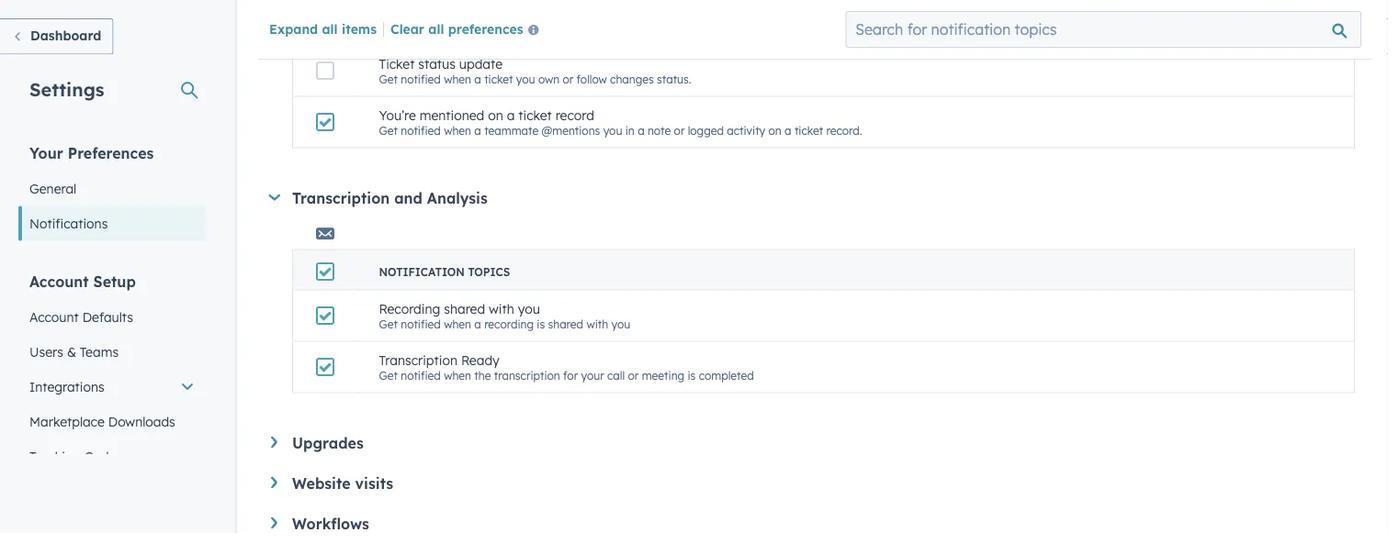 Task type: describe. For each thing, give the bounding box(es) containing it.
integrations
[[29, 379, 104, 395]]

users & teams
[[29, 344, 119, 360]]

caret image for website visits
[[271, 478, 277, 490]]

get inside you're mentioned on a ticket record get notified when a teammate @mentions you in a note or logged activity on a ticket record.
[[379, 124, 398, 138]]

setup
[[93, 272, 136, 291]]

or for ticket assigned to you
[[563, 72, 574, 86]]

1 horizontal spatial shared
[[548, 318, 583, 331]]

recording shared with you get notified when a recording is shared with you
[[379, 302, 631, 331]]

ticket status update get notified when a ticket you own or follow changes status.
[[379, 56, 691, 86]]

a right in
[[638, 124, 645, 138]]

0 horizontal spatial shared
[[444, 302, 485, 318]]

or for recording shared with you
[[628, 369, 639, 383]]

preferences
[[68, 144, 154, 162]]

expand all items button
[[269, 20, 377, 37]]

expand
[[269, 20, 318, 37]]

items
[[342, 20, 377, 37]]

clear
[[390, 20, 424, 37]]

notified inside ticket assigned to you get notified when a ticket is assigned to you
[[401, 21, 441, 35]]

account defaults
[[29, 309, 133, 325]]

own
[[538, 72, 560, 86]]

notified inside you're mentioned on a ticket record get notified when a teammate @mentions you in a note or logged activity on a ticket record.
[[401, 124, 441, 138]]

account setup
[[29, 272, 136, 291]]

0 horizontal spatial to
[[476, 5, 489, 21]]

when inside ticket assigned to you get notified when a ticket is assigned to you
[[444, 21, 471, 35]]

get inside transcription ready get notified when the transcription for your call or meeting is completed
[[379, 369, 398, 383]]

you up 'call'
[[611, 318, 631, 331]]

1 horizontal spatial assigned
[[527, 21, 574, 35]]

&
[[67, 344, 76, 360]]

a inside recording shared with you get notified when a recording is shared with you
[[474, 318, 481, 331]]

the
[[474, 369, 491, 383]]

notifications link
[[18, 206, 206, 241]]

status
[[418, 56, 456, 72]]

transcription and analysis button
[[268, 189, 1355, 208]]

you're mentioned on a ticket record get notified when a teammate @mentions you in a note or logged activity on a ticket record.
[[379, 108, 862, 138]]

website
[[292, 475, 351, 493]]

is for ticket assigned to you
[[516, 21, 524, 35]]

transcription and analysis
[[292, 189, 488, 208]]

analysis
[[427, 189, 488, 208]]

get inside ticket assigned to you get notified when a ticket is assigned to you
[[379, 21, 398, 35]]

preferences
[[448, 20, 523, 37]]

ticket assigned to you get notified when a ticket is assigned to you
[[379, 5, 610, 35]]

Search for notification topics search field
[[846, 11, 1362, 48]]

recording
[[379, 302, 440, 318]]

marketplace downloads
[[29, 414, 175, 430]]

you up follow
[[591, 21, 610, 35]]

teams
[[80, 344, 119, 360]]

clear all preferences
[[390, 20, 523, 37]]

your preferences
[[29, 144, 154, 162]]

ticket left the record.
[[795, 124, 823, 138]]

when inside ticket status update get notified when a ticket you own or follow changes status.
[[444, 72, 471, 86]]

recording
[[484, 318, 534, 331]]

you inside you're mentioned on a ticket record get notified when a teammate @mentions you in a note or logged activity on a ticket record.
[[603, 124, 622, 138]]

0 horizontal spatial on
[[488, 108, 503, 124]]

your
[[581, 369, 604, 383]]

0 horizontal spatial with
[[489, 302, 514, 318]]

topics
[[468, 266, 510, 279]]

a inside ticket status update get notified when a ticket you own or follow changes status.
[[474, 72, 481, 86]]

mentioned
[[420, 108, 485, 124]]

ticket for ticket status update
[[379, 56, 415, 72]]

call
[[607, 369, 625, 383]]

is for recording shared with you
[[537, 318, 545, 331]]

logged
[[688, 124, 724, 138]]

tracking code link
[[18, 440, 206, 475]]

tracking
[[29, 449, 81, 465]]

and
[[394, 189, 423, 208]]

@mentions
[[542, 124, 600, 138]]

dashboard
[[30, 28, 101, 44]]

transcription for transcription and analysis
[[292, 189, 390, 208]]

1 horizontal spatial with
[[587, 318, 608, 331]]

general link
[[18, 171, 206, 206]]

ready
[[461, 353, 500, 369]]

0 horizontal spatial assigned
[[418, 5, 473, 21]]

record.
[[826, 124, 862, 138]]

you up transcription
[[518, 302, 540, 318]]

get inside ticket status update get notified when a ticket you own or follow changes status.
[[379, 72, 398, 86]]

notifications
[[29, 215, 108, 232]]

caret image
[[271, 518, 277, 530]]

users
[[29, 344, 63, 360]]



Task type: vqa. For each thing, say whether or not it's contained in the screenshot.
Lead popup button
no



Task type: locate. For each thing, give the bounding box(es) containing it.
assigned
[[418, 5, 473, 21], [527, 21, 574, 35]]

is right meeting
[[688, 369, 696, 383]]

a right activity at top right
[[785, 124, 792, 138]]

shared down notification topics
[[444, 302, 485, 318]]

when inside you're mentioned on a ticket record get notified when a teammate @mentions you in a note or logged activity on a ticket record.
[[444, 124, 471, 138]]

1 vertical spatial is
[[537, 318, 545, 331]]

changes
[[610, 72, 654, 86]]

a inside ticket assigned to you get notified when a ticket is assigned to you
[[474, 21, 481, 35]]

4 when from the top
[[444, 318, 471, 331]]

1 notified from the top
[[401, 21, 441, 35]]

you up update
[[492, 5, 515, 21]]

2 get from the top
[[379, 72, 398, 86]]

notified left ready
[[401, 369, 441, 383]]

or inside ticket status update get notified when a ticket you own or follow changes status.
[[563, 72, 574, 86]]

in
[[625, 124, 635, 138]]

clear all preferences button
[[390, 19, 546, 41]]

transcription inside transcription ready get notified when the transcription for your call or meeting is completed
[[379, 353, 458, 369]]

1 horizontal spatial on
[[769, 124, 782, 138]]

dashboard link
[[0, 18, 113, 55]]

is inside recording shared with you get notified when a recording is shared with you
[[537, 318, 545, 331]]

tracking code
[[29, 449, 116, 465]]

ticket down clear
[[379, 56, 415, 72]]

you left in
[[603, 124, 622, 138]]

when
[[444, 21, 471, 35], [444, 72, 471, 86], [444, 124, 471, 138], [444, 318, 471, 331], [444, 369, 471, 383]]

to
[[476, 5, 489, 21], [577, 21, 588, 35]]

you left the own
[[516, 72, 535, 86]]

account inside account defaults link
[[29, 309, 79, 325]]

1 account from the top
[[29, 272, 89, 291]]

0 vertical spatial account
[[29, 272, 89, 291]]

defaults
[[82, 309, 133, 325]]

1 horizontal spatial is
[[537, 318, 545, 331]]

ticket left the own
[[484, 72, 513, 86]]

caret image for upgrades
[[271, 437, 277, 449]]

or right note on the left of the page
[[674, 124, 685, 138]]

2 all from the left
[[428, 20, 444, 37]]

1 vertical spatial ticket
[[379, 56, 415, 72]]

account up users
[[29, 309, 79, 325]]

when up the status
[[444, 21, 471, 35]]

notified up the status
[[401, 21, 441, 35]]

when up mentioned
[[444, 72, 471, 86]]

shared
[[444, 302, 485, 318], [548, 318, 583, 331]]

for
[[563, 369, 578, 383]]

users & teams link
[[18, 335, 206, 370]]

account
[[29, 272, 89, 291], [29, 309, 79, 325]]

caret image
[[269, 195, 280, 201], [271, 437, 277, 449], [271, 478, 277, 490]]

all left 'items'
[[322, 20, 338, 37]]

2 vertical spatial or
[[628, 369, 639, 383]]

a left teammate
[[474, 124, 481, 138]]

with down topics
[[489, 302, 514, 318]]

get
[[379, 21, 398, 35], [379, 72, 398, 86], [379, 124, 398, 138], [379, 318, 398, 331], [379, 369, 398, 383]]

1 vertical spatial or
[[674, 124, 685, 138]]

your
[[29, 144, 63, 162]]

caret image inside website visits dropdown button
[[271, 478, 277, 490]]

3 get from the top
[[379, 124, 398, 138]]

0 horizontal spatial is
[[516, 21, 524, 35]]

2 notified from the top
[[401, 72, 441, 86]]

all
[[322, 20, 338, 37], [428, 20, 444, 37]]

settings
[[29, 78, 104, 101]]

get left mentioned
[[379, 124, 398, 138]]

follow
[[577, 72, 607, 86]]

is
[[516, 21, 524, 35], [537, 318, 545, 331], [688, 369, 696, 383]]

to up follow
[[577, 21, 588, 35]]

0 vertical spatial or
[[563, 72, 574, 86]]

or right the own
[[563, 72, 574, 86]]

general
[[29, 181, 76, 197]]

3 when from the top
[[444, 124, 471, 138]]

4 get from the top
[[379, 318, 398, 331]]

all for expand
[[322, 20, 338, 37]]

ticket right 'items'
[[379, 5, 415, 21]]

2 horizontal spatial is
[[688, 369, 696, 383]]

get up you're
[[379, 72, 398, 86]]

when inside recording shared with you get notified when a recording is shared with you
[[444, 318, 471, 331]]

0 vertical spatial ticket
[[379, 5, 415, 21]]

a down ticket status update get notified when a ticket you own or follow changes status.
[[507, 108, 515, 124]]

ticket inside ticket status update get notified when a ticket you own or follow changes status.
[[379, 56, 415, 72]]

notification
[[379, 266, 465, 279]]

1 vertical spatial transcription
[[379, 353, 458, 369]]

ticket up update
[[484, 21, 513, 35]]

get right 'items'
[[379, 21, 398, 35]]

code
[[84, 449, 116, 465]]

0 vertical spatial transcription
[[292, 189, 390, 208]]

0 vertical spatial caret image
[[269, 195, 280, 201]]

downloads
[[108, 414, 175, 430]]

on right mentioned
[[488, 108, 503, 124]]

caret image inside upgrades dropdown button
[[271, 437, 277, 449]]

5 get from the top
[[379, 369, 398, 383]]

your preferences element
[[18, 143, 206, 241]]

note
[[648, 124, 671, 138]]

1 all from the left
[[322, 20, 338, 37]]

marketplace downloads link
[[18, 405, 206, 440]]

1 horizontal spatial all
[[428, 20, 444, 37]]

2 account from the top
[[29, 309, 79, 325]]

transcription
[[292, 189, 390, 208], [379, 353, 458, 369]]

activity
[[727, 124, 766, 138]]

get down notification
[[379, 318, 398, 331]]

notified inside ticket status update get notified when a ticket you own or follow changes status.
[[401, 72, 441, 86]]

5 when from the top
[[444, 369, 471, 383]]

is up ticket status update get notified when a ticket you own or follow changes status.
[[516, 21, 524, 35]]

completed
[[699, 369, 754, 383]]

is right recording
[[537, 318, 545, 331]]

marketplace
[[29, 414, 105, 430]]

account for account defaults
[[29, 309, 79, 325]]

transcription for transcription ready get notified when the transcription for your call or meeting is completed
[[379, 353, 458, 369]]

on right activity at top right
[[769, 124, 782, 138]]

you're
[[379, 108, 416, 124]]

get down the recording
[[379, 369, 398, 383]]

upgrades button
[[271, 435, 1355, 453]]

3 notified from the top
[[401, 124, 441, 138]]

get inside recording shared with you get notified when a recording is shared with you
[[379, 318, 398, 331]]

caret image for transcription and analysis
[[269, 195, 280, 201]]

ticket for ticket assigned to you
[[379, 5, 415, 21]]

0 horizontal spatial all
[[322, 20, 338, 37]]

website visits button
[[271, 475, 1355, 493]]

a up update
[[474, 21, 481, 35]]

account up account defaults
[[29, 272, 89, 291]]

notified down notification
[[401, 318, 441, 331]]

ticket inside ticket assigned to you get notified when a ticket is assigned to you
[[484, 21, 513, 35]]

1 horizontal spatial to
[[577, 21, 588, 35]]

transcription
[[494, 369, 560, 383]]

2 horizontal spatial or
[[674, 124, 685, 138]]

to up update
[[476, 5, 489, 21]]

is inside transcription ready get notified when the transcription for your call or meeting is completed
[[688, 369, 696, 383]]

2 vertical spatial is
[[688, 369, 696, 383]]

notified down the status
[[401, 124, 441, 138]]

expand all items
[[269, 20, 377, 37]]

0 horizontal spatial or
[[563, 72, 574, 86]]

or inside you're mentioned on a ticket record get notified when a teammate @mentions you in a note or logged activity on a ticket record.
[[674, 124, 685, 138]]

account defaults link
[[18, 300, 206, 335]]

record
[[556, 108, 594, 124]]

notified up you're
[[401, 72, 441, 86]]

all for clear
[[428, 20, 444, 37]]

with up your
[[587, 318, 608, 331]]

5 notified from the top
[[401, 369, 441, 383]]

1 vertical spatial caret image
[[271, 437, 277, 449]]

2 when from the top
[[444, 72, 471, 86]]

0 vertical spatial is
[[516, 21, 524, 35]]

transcription ready get notified when the transcription for your call or meeting is completed
[[379, 353, 754, 383]]

teammate
[[484, 124, 539, 138]]

2 ticket from the top
[[379, 56, 415, 72]]

upgrades
[[292, 435, 364, 453]]

when left the on the left bottom
[[444, 369, 471, 383]]

or inside transcription ready get notified when the transcription for your call or meeting is completed
[[628, 369, 639, 383]]

ticket
[[484, 21, 513, 35], [484, 72, 513, 86], [519, 108, 552, 124], [795, 124, 823, 138]]

1 when from the top
[[444, 21, 471, 35]]

or
[[563, 72, 574, 86], [674, 124, 685, 138], [628, 369, 639, 383]]

notified
[[401, 21, 441, 35], [401, 72, 441, 86], [401, 124, 441, 138], [401, 318, 441, 331], [401, 369, 441, 383]]

1 horizontal spatial or
[[628, 369, 639, 383]]

is inside ticket assigned to you get notified when a ticket is assigned to you
[[516, 21, 524, 35]]

update
[[459, 56, 503, 72]]

account setup element
[[18, 272, 206, 534]]

ticket inside ticket assigned to you get notified when a ticket is assigned to you
[[379, 5, 415, 21]]

1 ticket from the top
[[379, 5, 415, 21]]

a
[[474, 21, 481, 35], [474, 72, 481, 86], [507, 108, 515, 124], [474, 124, 481, 138], [638, 124, 645, 138], [785, 124, 792, 138], [474, 318, 481, 331]]

account for account setup
[[29, 272, 89, 291]]

when left teammate
[[444, 124, 471, 138]]

ticket down the own
[[519, 108, 552, 124]]

when inside transcription ready get notified when the transcription for your call or meeting is completed
[[444, 369, 471, 383]]

you inside ticket status update get notified when a ticket you own or follow changes status.
[[516, 72, 535, 86]]

notification topics
[[379, 266, 510, 279]]

with
[[489, 302, 514, 318], [587, 318, 608, 331]]

website visits
[[292, 475, 393, 493]]

caret image inside transcription and analysis dropdown button
[[269, 195, 280, 201]]

1 get from the top
[[379, 21, 398, 35]]

all inside button
[[428, 20, 444, 37]]

notified inside recording shared with you get notified when a recording is shared with you
[[401, 318, 441, 331]]

integrations button
[[18, 370, 206, 405]]

meeting
[[642, 369, 685, 383]]

2 vertical spatial caret image
[[271, 478, 277, 490]]

a left recording
[[474, 318, 481, 331]]

ticket
[[379, 5, 415, 21], [379, 56, 415, 72]]

or right 'call'
[[628, 369, 639, 383]]

transcription down the recording
[[379, 353, 458, 369]]

on
[[488, 108, 503, 124], [769, 124, 782, 138]]

status.
[[657, 72, 691, 86]]

ticket inside ticket status update get notified when a ticket you own or follow changes status.
[[484, 72, 513, 86]]

when up ready
[[444, 318, 471, 331]]

visits
[[355, 475, 393, 493]]

transcription left and
[[292, 189, 390, 208]]

you
[[492, 5, 515, 21], [591, 21, 610, 35], [516, 72, 535, 86], [603, 124, 622, 138], [518, 302, 540, 318], [611, 318, 631, 331]]

notified inside transcription ready get notified when the transcription for your call or meeting is completed
[[401, 369, 441, 383]]

shared up transcription ready get notified when the transcription for your call or meeting is completed at bottom
[[548, 318, 583, 331]]

4 notified from the top
[[401, 318, 441, 331]]

a right the status
[[474, 72, 481, 86]]

all right clear
[[428, 20, 444, 37]]

1 vertical spatial account
[[29, 309, 79, 325]]



